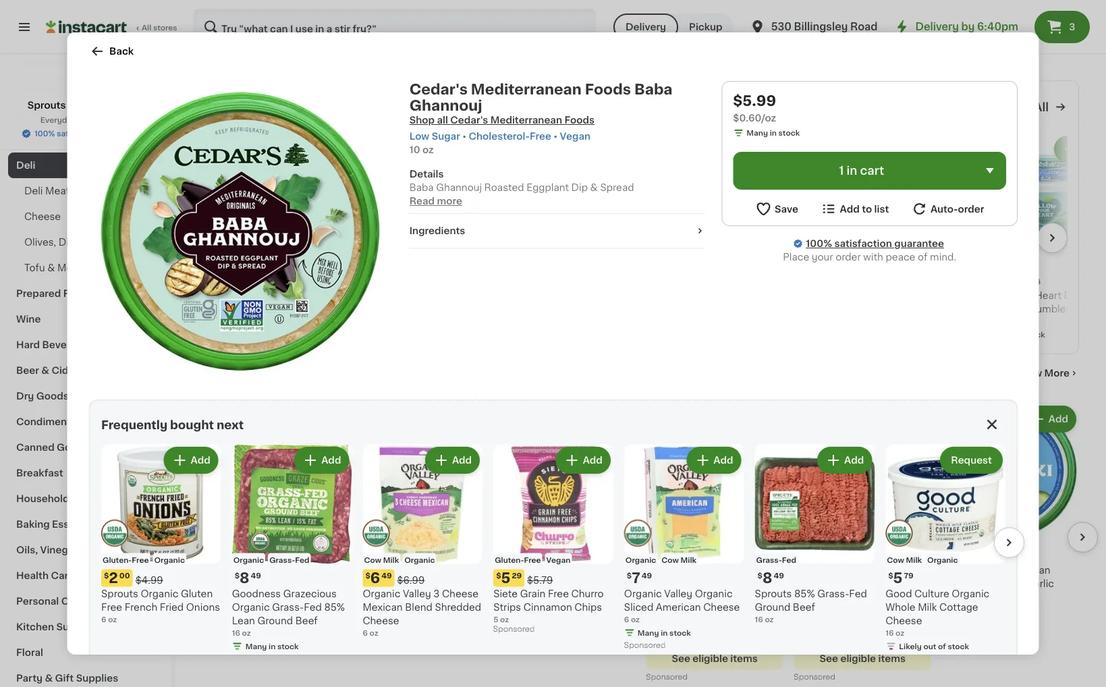 Task type: locate. For each thing, give the bounding box(es) containing it.
$ 5 99 down item badge icon
[[649, 548, 675, 562]]

1 horizontal spatial baba
[[409, 183, 434, 192]]

1 horizontal spatial olives,
[[203, 366, 254, 381]]

dip inside heroica mexico pepita lime, superfood dip & spread, organic 7.5 oz
[[699, 592, 716, 602]]

satisfaction up the 'place your order with peace of mind.'
[[835, 239, 892, 249]]

1 horizontal spatial 100%
[[806, 239, 832, 249]]

items for heroica mexico black bean, superfood dip & spread, organic
[[879, 654, 906, 663]]

product group containing 7
[[624, 444, 744, 654]]

2 see eligible items button from the left
[[795, 647, 932, 670]]

sprouts for sprouts sliced muenster cheese 8 oz
[[351, 0, 388, 4]]

vegan down foods
[[560, 132, 591, 141]]

1 horizontal spatial heroica
[[795, 579, 832, 588]]

many in stock
[[660, 34, 713, 42], [747, 129, 800, 137], [993, 331, 1046, 339], [216, 606, 269, 613], [364, 606, 417, 613], [638, 630, 691, 637], [660, 633, 713, 640], [245, 643, 299, 650]]

1 horizontal spatial $ 8 49
[[758, 571, 784, 586]]

49 right 7
[[642, 572, 652, 580]]

1 $ 8 49 from the left
[[234, 571, 261, 586]]

10 inside cedar's mediterranean foods baba ghannouj shop all cedar's mediterranean foods low sugar • cholesterol-free • vegan 10 oz
[[409, 145, 420, 155]]

grass- inside goodness grazecious organic grass-fed 85% lean ground beef 16 oz
[[272, 603, 304, 612]]

1 • from the left
[[462, 132, 466, 141]]

1 horizontal spatial •
[[554, 132, 558, 141]]

billingsley
[[795, 22, 848, 32]]

2 see eligible items from the left
[[820, 654, 906, 663]]

2 horizontal spatial 16
[[886, 630, 894, 637]]

delivery inside button
[[626, 22, 667, 32]]

6
[[499, 21, 504, 28], [203, 34, 208, 42], [370, 571, 380, 586], [101, 616, 106, 623], [624, 616, 629, 623], [363, 630, 368, 637]]

foods down 'tofu & meat alternatives'
[[63, 289, 93, 299]]

bean,
[[899, 579, 926, 588]]

organic inside heroica mexico pepita lime, superfood dip & spread, organic 7.5 oz
[[647, 606, 684, 615]]

auto-order
[[931, 204, 985, 214]]

$ left 00
[[104, 572, 109, 580]]

boar's head brand sliced american white cheese 8 oz
[[647, 0, 766, 28]]

foods left $6.99
[[351, 579, 380, 588]]

gluten- down spices
[[102, 557, 132, 564]]

0 horizontal spatial heroica
[[647, 579, 684, 588]]

ghannouj
[[409, 98, 482, 112], [436, 183, 482, 192], [409, 579, 455, 588]]

2 items from the left
[[879, 654, 906, 663]]

cheese inside 'good culture organic whole milk cottage cheese 16 oz'
[[886, 616, 922, 626]]

$ 8 49 for goodness grazecious organic grass-fed 85% lean ground beef
[[234, 571, 261, 586]]

deli for deli meats
[[24, 187, 43, 196]]

heroica mexico pepita lime, superfood dip & spread, organic 7.5 oz
[[647, 579, 781, 627]]

2 spread, from the left
[[876, 592, 912, 602]]

4
[[210, 548, 220, 562], [506, 548, 516, 562]]

deli left meats
[[24, 187, 43, 196]]

1 vertical spatial view
[[1019, 369, 1043, 378]]

goodness
[[232, 589, 281, 599]]

0 horizontal spatial •
[[462, 132, 466, 141]]

1 vertical spatial 3
[[1070, 22, 1076, 32]]

see eligible items button down heroica mexico black bean, superfood dip & spread, organic
[[795, 647, 932, 670]]

0 vertical spatial feta
[[1003, 305, 1023, 314]]

1 vertical spatial baba
[[409, 183, 434, 192]]

$ up goodness
[[234, 572, 239, 580]]

1 horizontal spatial buy
[[799, 567, 814, 575]]

spread, for black
[[876, 592, 912, 602]]

1 vertical spatial order
[[836, 253, 861, 262]]

mexico left pepita
[[686, 579, 721, 588]]

0 vertical spatial 85%
[[795, 589, 815, 599]]

ghannouj right $ 6 49
[[409, 579, 455, 588]]

4 up gluten
[[210, 548, 220, 562]]

$ up '$ 5 29'
[[501, 548, 506, 556]]

0 vertical spatial blend
[[245, 8, 272, 17]]

49 inside $ 7 49
[[642, 572, 652, 580]]

1 gluten- from the left
[[102, 557, 132, 564]]

$ down the grass-fed
[[758, 572, 763, 580]]

bakery
[[16, 135, 50, 145]]

alternatives
[[84, 264, 141, 273]]

service type group
[[614, 14, 734, 41]]

0 horizontal spatial olives, dips, & spreads
[[24, 238, 134, 248]]

1 horizontal spatial spread,
[[876, 592, 912, 602]]

item badge image
[[101, 520, 128, 547], [363, 520, 390, 547], [886, 520, 913, 547]]

product group
[[795, 0, 932, 42], [702, 133, 835, 343], [841, 133, 974, 327], [979, 133, 1107, 343], [203, 403, 340, 617], [351, 403, 488, 617], [499, 403, 636, 601], [647, 403, 784, 685], [795, 403, 932, 685], [943, 403, 1080, 631], [101, 444, 221, 625], [232, 444, 352, 655], [363, 444, 483, 639], [493, 444, 613, 637], [624, 444, 744, 654], [755, 444, 875, 625], [886, 444, 1006, 655]]

item carousel region
[[552, 133, 1107, 343], [203, 398, 1099, 687], [82, 439, 1025, 660]]

$ inside $ 4 99
[[501, 548, 506, 556]]

5 99 from the left
[[961, 548, 971, 556]]

mexico inside heroica mexico pepita lime, superfood dip & spread, organic 7.5 oz
[[686, 579, 721, 588]]

condiments & sauces link
[[8, 410, 164, 435]]

market up prices
[[110, 101, 145, 110]]

many up the "lean"
[[216, 606, 237, 613]]

dip for details baba ghannouj roasted eggplant dip & spread read more
[[571, 183, 588, 192]]

0 horizontal spatial olives, dips, & spreads link
[[8, 230, 164, 256]]

eligible down heroica mexico black bean, superfood dip & spread, organic
[[841, 654, 877, 663]]

tofu
[[24, 264, 45, 273]]

2 vertical spatial ghannouj
[[409, 579, 455, 588]]

2 horizontal spatial 3
[[1070, 22, 1076, 32]]

1 mexico from the left
[[686, 579, 721, 588]]

0 vertical spatial 3
[[273, 0, 280, 4]]

1 vertical spatial organic valley organic sliced american cheese 6 oz
[[624, 589, 740, 623]]

organic inside goodness grazecious organic grass-fed 85% lean ground beef 16 oz
[[232, 603, 270, 612]]

ghannouj up the more
[[436, 183, 482, 192]]

0 vertical spatial view
[[1003, 101, 1032, 113]]

any down organic cow milk
[[668, 567, 682, 575]]

foods inside cedar's mediterranean foods baba ghannouj shop all cedar's mediterranean foods low sugar • cholesterol-free • vegan 10 oz
[[585, 82, 631, 96]]

save for heroica mexico pepita lime, superfood dip & spread, organic
[[692, 567, 710, 575]]

heroica for heroica mexico pepita lime, superfood dip & spread, organic 7.5 oz
[[647, 579, 684, 588]]

wine
[[16, 315, 41, 324]]

1 horizontal spatial beef
[[793, 603, 815, 612]]

cedar's inside cedar's mediterranean foods baba ghannouj 10 oz
[[351, 565, 387, 575]]

1 heroica from the left
[[647, 579, 684, 588]]

$6.49 original price: $6.99 element
[[363, 570, 483, 587]]

16 down lime,
[[755, 616, 763, 623]]

1 3, from the left
[[683, 567, 690, 575]]

$ left $6.99
[[365, 572, 370, 580]]

$5.99 for heroica mexico pepita lime, superfood dip & spread, organic
[[712, 567, 734, 575]]

2 $ 8 49 from the left
[[758, 571, 784, 586]]

olives, dips, & spreads
[[24, 238, 134, 248], [203, 366, 377, 381]]

• down mediterranean on the top
[[554, 132, 558, 141]]

& inside condiments & sauces link
[[79, 418, 86, 427]]

$ down organic cow milk
[[627, 572, 632, 580]]

better does exist spo nsored
[[250, 93, 380, 120]]

2 heroica from the left
[[795, 579, 832, 588]]

see eligible items down likely
[[820, 654, 906, 663]]

ghannouj up all
[[409, 98, 482, 112]]

0 vertical spatial 10
[[409, 145, 420, 155]]

1 superfood from the left
[[647, 592, 697, 602]]

0 horizontal spatial 3
[[273, 0, 280, 4]]

shredded
[[275, 8, 321, 17], [435, 603, 481, 612]]

delivery down mini
[[916, 22, 960, 32]]

5 inside siete grain free churro strips cinnamon chips 5 oz
[[493, 616, 498, 623]]

1 eligible from the left
[[693, 654, 729, 663]]

free inside sprouts organic gluten free french fried onions 6 oz
[[101, 603, 122, 612]]

49
[[222, 548, 232, 556], [251, 572, 261, 580], [774, 572, 784, 580], [381, 572, 392, 580], [642, 572, 652, 580]]

beverages
[[42, 341, 94, 350]]

party & gift supplies
[[16, 674, 118, 684]]

2 4 from the left
[[506, 548, 516, 562]]

16 down the "lean"
[[232, 630, 240, 637]]

section
[[82, 400, 1025, 667]]

baba for cedar's mediterranean foods baba ghannouj 10 oz
[[383, 579, 407, 588]]

$5.99 $0.60/oz
[[733, 94, 776, 123]]

ground inside sprouts 85% grass-fed ground beef 16 oz
[[755, 603, 791, 612]]

out
[[924, 643, 937, 650]]

see eligible items for heroica mexico black bean, superfood dip & spread, organic
[[820, 654, 906, 663]]

mexican
[[203, 8, 243, 17], [363, 603, 403, 612]]

1 horizontal spatial cow milk organic
[[887, 557, 958, 564]]

2 buy from the left
[[799, 567, 814, 575]]

goods down beer & cider
[[36, 392, 69, 401]]

mediterranean inside cedar's mediterranean foods cucumber garlic tzatziki 12 oz
[[982, 565, 1051, 575]]

dairy
[[1065, 291, 1090, 301]]

0 horizontal spatial 16
[[232, 630, 240, 637]]

grass-
[[269, 557, 295, 564], [756, 557, 782, 564], [818, 589, 849, 599], [272, 603, 304, 612]]

mexico left black
[[834, 579, 869, 588]]

foods
[[564, 115, 595, 125]]

2 superfood from the left
[[795, 592, 845, 602]]

ghannouj for cedar's mediterranean foods baba ghannouj 10 oz
[[409, 579, 455, 588]]

item carousel region containing add
[[552, 133, 1107, 343]]

sliced
[[390, 0, 419, 4], [737, 0, 766, 4], [499, 8, 528, 17], [624, 603, 654, 612]]

6 inside $6.49 original price: $6.99 element
[[370, 571, 380, 586]]

0 horizontal spatial good
[[499, 565, 525, 575]]

1 4 from the left
[[210, 548, 220, 562]]

item badge image up $ 6 49
[[363, 520, 390, 547]]

1 vertical spatial beef
[[295, 616, 318, 626]]

satisfaction down everyday store prices
[[57, 130, 102, 137]]

1 horizontal spatial 16
[[755, 616, 763, 623]]

85% down 'grazecious' in the bottom left of the page
[[324, 603, 345, 612]]

$5.29 original price: $5.79 element
[[493, 570, 613, 587]]

1 horizontal spatial see
[[820, 654, 839, 663]]

1 vertical spatial ground
[[257, 616, 293, 626]]

$ 5 99 right the grass-fed
[[797, 548, 823, 562]]

cucumber inside cedar's mediterranean foods cucumber garlic tzatziki 12 oz
[[975, 579, 1025, 588]]

1 horizontal spatial cucumber
[[975, 579, 1025, 588]]

vegan for heroica mexico pepita lime, superfood dip & spread, organic
[[648, 533, 672, 540]]

2 gluten- from the left
[[495, 557, 524, 564]]

1 horizontal spatial save
[[840, 567, 858, 575]]

100% down everyday
[[35, 130, 55, 137]]

vegan up $ 6 49
[[352, 533, 376, 540]]

0 horizontal spatial spreads
[[95, 238, 134, 248]]

essentials
[[52, 520, 102, 530]]

$ left '79'
[[889, 572, 894, 580]]

see eligible items for heroica mexico pepita lime, superfood dip & spread, organic
[[672, 654, 758, 663]]

99
[[369, 548, 379, 556], [665, 548, 675, 556], [813, 548, 823, 556], [518, 548, 528, 556], [961, 548, 971, 556]]

heroica
[[647, 579, 684, 588], [795, 579, 832, 588]]

ghannouj for cedar's mediterranean foods baba ghannouj shop all cedar's mediterranean foods low sugar • cholesterol-free • vegan 10 oz
[[409, 98, 482, 112]]

1 $ 5 99 from the left
[[353, 548, 379, 562]]

american for organic valley organic sliced american cheese
[[530, 8, 575, 17]]

save up heroica mexico black bean, superfood dip & spread, organic
[[840, 567, 858, 575]]

dip inside heroica mexico black bean, superfood dip & spread, organic
[[847, 592, 864, 602]]

$ inside '$ 5 29'
[[496, 572, 501, 580]]

1 horizontal spatial ground
[[755, 603, 791, 612]]

deli meats link
[[8, 179, 164, 204]]

99 up $ 6 49
[[369, 548, 379, 556]]

meats
[[45, 187, 75, 196]]

$ up culture
[[945, 548, 950, 556]]

organic inside 'good culture organic whole milk cottage cheese 16 oz'
[[952, 589, 990, 599]]

2 any from the left
[[816, 567, 830, 575]]

$ up organic cow milk
[[649, 548, 654, 556]]

of right out
[[938, 643, 946, 650]]

0 vertical spatial good
[[499, 565, 525, 575]]

1 spread, from the left
[[728, 592, 764, 602]]

fed
[[295, 557, 309, 564], [782, 557, 797, 564], [849, 589, 867, 599], [304, 603, 322, 612]]

delivery for delivery by 6:40pm
[[916, 22, 960, 32]]

2 3, from the left
[[831, 567, 838, 575]]

beef down the grass-fed
[[793, 603, 815, 612]]

heroica inside heroica mexico black bean, superfood dip & spread, organic
[[795, 579, 832, 588]]

8 oz button
[[795, 0, 932, 30]]

1 horizontal spatial 100% satisfaction guarantee
[[806, 239, 944, 249]]

baba inside cedar's mediterranean foods baba ghannouj 10 oz
[[383, 579, 407, 588]]

floral
[[16, 649, 43, 658]]

many in stock up the "lean"
[[216, 606, 269, 613]]

99 up sprouts 85% grass-fed ground beef 16 oz
[[813, 548, 823, 556]]

milk down culture
[[918, 603, 937, 612]]

good up whole on the bottom right
[[886, 589, 912, 599]]

1 horizontal spatial see eligible items button
[[795, 647, 932, 670]]

0 horizontal spatial satisfaction
[[57, 130, 102, 137]]

free up $4.99 on the left bottom
[[132, 557, 149, 564]]

3 inside button
[[1070, 22, 1076, 32]]

1 horizontal spatial mexico
[[834, 579, 869, 588]]

sponsored badge image
[[795, 31, 835, 39], [493, 626, 534, 634], [624, 642, 665, 650], [647, 674, 687, 682], [795, 674, 835, 682]]

cow up heroica mexico pepita lime, superfood dip & spread, organic 7.5 oz in the right of the page
[[662, 557, 679, 564]]

$ inside $ 6 49
[[365, 572, 370, 580]]

0 horizontal spatial gluten-
[[102, 557, 132, 564]]

organic inside sprouts organic gluten free french fried onions 6 oz
[[140, 589, 178, 599]]

spread, inside heroica mexico pepita lime, superfood dip & spread, organic 7.5 oz
[[728, 592, 764, 602]]

ground down lime,
[[755, 603, 791, 612]]

3 cow from the left
[[887, 557, 905, 564]]

3, down organic cow milk
[[683, 567, 690, 575]]

frequently bought next
[[101, 420, 244, 431]]

1 buy any 3, save $5.99 from the left
[[651, 567, 734, 575]]

oz inside heroica mexico pepita lime, superfood dip & spread, organic 7.5 oz
[[659, 619, 668, 627]]

0 horizontal spatial 3,
[[683, 567, 690, 575]]

save
[[692, 567, 710, 575], [840, 567, 858, 575]]

mexico inside heroica mexico black bean, superfood dip & spread, organic
[[834, 579, 869, 588]]

1 vertical spatial good
[[886, 589, 912, 599]]

eligible for heroica mexico black bean, superfood dip & spread, organic
[[841, 654, 877, 663]]

mexico for black
[[834, 579, 869, 588]]

care down vinegars, at the bottom of page
[[51, 572, 74, 581]]

1 save from the left
[[692, 567, 710, 575]]

garlic
[[1027, 579, 1055, 588]]

cedar's inside cedar's mediterranean foods baba ghannouj shop all cedar's mediterranean foods low sugar • cholesterol-free • vegan 10 oz
[[409, 82, 468, 96]]

1 see eligible items button from the left
[[647, 647, 784, 670]]

2 mexico from the left
[[834, 579, 869, 588]]

1 cow milk organic from the left
[[364, 557, 435, 564]]

2 horizontal spatial item badge image
[[886, 520, 913, 547]]

85% down the grass-fed
[[795, 589, 815, 599]]

cucumber for feta
[[583, 565, 633, 575]]

0 vertical spatial satisfaction
[[57, 130, 102, 137]]

baba inside "details baba ghannouj roasted eggplant dip & spread read more"
[[409, 183, 434, 192]]

supplies
[[56, 623, 99, 632], [76, 674, 118, 684]]

$5.99 up black
[[860, 567, 882, 575]]

good culture organic whole milk cottage cheese 16 oz
[[886, 589, 990, 637]]

$ 8 49 down the grass-fed
[[758, 571, 784, 586]]

view
[[1003, 101, 1032, 113], [1019, 369, 1043, 378]]

4 for good foods feta cucumber dip
[[506, 548, 516, 562]]

cedar's inside cedar's mediterranean foods cucumber garlic tzatziki 12 oz
[[943, 565, 979, 575]]

view all
[[1003, 101, 1049, 113]]

many down boar's
[[660, 34, 682, 42]]

0 horizontal spatial save
[[692, 567, 710, 575]]

3, for heroica mexico black bean, superfood dip & spread, organic
[[831, 567, 838, 575]]

• down cedar's
[[462, 132, 466, 141]]

your
[[812, 253, 833, 262]]

likely out of stock
[[899, 643, 969, 650]]

ghannouj inside cedar's mediterranean foods baba ghannouj 10 oz
[[409, 579, 455, 588]]

sprouts for sprouts 85% grass-fed ground beef 16 oz
[[755, 589, 792, 599]]

1 horizontal spatial original
[[984, 0, 1021, 4]]

sprouts for sprouts organic gluten free french fried onions 6 oz
[[101, 589, 138, 599]]

2 buy any 3, save $5.99 from the left
[[799, 567, 882, 575]]

next
[[216, 420, 244, 431]]

more
[[1045, 369, 1070, 378]]

0 horizontal spatial olives,
[[24, 238, 56, 248]]

supplies down floral link
[[76, 674, 118, 684]]

0 horizontal spatial cedar's
[[351, 565, 387, 575]]

vegan up the grass-fed
[[796, 533, 820, 540]]

$5.99 for heroica mexico black bean, superfood dip & spread, organic
[[860, 567, 882, 575]]

mexican inside item carousel region
[[363, 603, 403, 612]]

2 save from the left
[[840, 567, 858, 575]]

foods inside prepared foods link
[[63, 289, 93, 299]]

condiments & sauces
[[16, 418, 125, 427]]

1 horizontal spatial see eligible items
[[820, 654, 906, 663]]

foods inside cedar's mediterranean foods cucumber garlic tzatziki 12 oz
[[943, 579, 972, 588]]

1 vertical spatial organic valley 3 cheese mexican blend shredded cheese 6 oz
[[363, 589, 481, 637]]

better does exist image
[[214, 133, 552, 323]]

in
[[683, 34, 690, 42], [770, 129, 777, 137], [847, 165, 858, 177], [1016, 331, 1023, 339], [239, 606, 246, 613], [387, 606, 394, 613], [661, 630, 668, 637], [683, 633, 690, 640], [268, 643, 275, 650]]

dip inside good foods feta cucumber dip 8 oz
[[499, 579, 515, 588]]

2 see from the left
[[820, 654, 839, 663]]

eligible
[[693, 654, 729, 663], [841, 654, 877, 663]]

$ 8 49 up goodness
[[234, 571, 261, 586]]

16 down whole on the bottom right
[[886, 630, 894, 637]]

mediterranean up $6.99
[[390, 565, 459, 575]]

0 horizontal spatial see eligible items
[[672, 654, 758, 663]]

2 eligible from the left
[[841, 654, 877, 663]]

3 button
[[1035, 11, 1091, 43]]

0 vertical spatial baba
[[634, 82, 673, 96]]

530 billingsley road
[[772, 22, 878, 32]]

valley
[[243, 0, 271, 4], [539, 0, 567, 4], [403, 589, 431, 599], [664, 589, 693, 599]]

8 inside the sprouts sliced muenster cheese 8 oz
[[351, 21, 356, 28]]

1 vertical spatial of
[[938, 643, 946, 650]]

frozen link
[[8, 102, 164, 127]]

0 horizontal spatial baba
[[383, 579, 407, 588]]

beer & cider
[[16, 366, 78, 376]]

0 vertical spatial ground
[[755, 603, 791, 612]]

99 inside $ 4 99
[[518, 548, 528, 556]]

0 vertical spatial mexican
[[203, 8, 243, 17]]

85% inside sprouts 85% grass-fed ground beef 16 oz
[[795, 589, 815, 599]]

49 up goodness
[[251, 572, 261, 580]]

4 99 from the left
[[518, 548, 528, 556]]

culture
[[915, 589, 950, 599]]

0 vertical spatial organic valley 3 cheese mexican blend shredded cheese 6 oz
[[203, 0, 321, 42]]

mexico for pepita
[[686, 579, 721, 588]]

everyday
[[40, 116, 76, 124]]

sprouts for sprouts farmers market
[[28, 101, 66, 110]]

cinnamon
[[524, 603, 572, 612]]

1 see from the left
[[672, 654, 691, 663]]

49 for valley
[[642, 572, 652, 580]]

feta inside follow your heart dairy free feta crumbles
[[1003, 305, 1023, 314]]

see eligible items button down heroica mexico pepita lime, superfood dip & spread, organic 7.5 oz in the right of the page
[[647, 647, 784, 670]]

1 horizontal spatial mediterranean
[[471, 82, 582, 96]]

1 99 from the left
[[369, 548, 379, 556]]

spreads
[[95, 238, 134, 248], [315, 366, 377, 381]]

8 inside good foods feta cucumber dip 8 oz
[[499, 592, 504, 600]]

0 vertical spatial beef
[[793, 603, 815, 612]]

everyday store prices link
[[40, 115, 132, 126]]

1 horizontal spatial olives, dips, & spreads
[[203, 366, 377, 381]]

0 vertical spatial care
[[51, 572, 74, 581]]

fed inside sprouts 85% grass-fed ground beef 16 oz
[[849, 589, 867, 599]]

organic valley 3 cheese mexican blend shredded cheese 6 oz inside item carousel region
[[363, 589, 481, 637]]

buy for heroica mexico pepita lime, superfood dip & spread, organic
[[651, 567, 666, 575]]

0 vertical spatial 100%
[[35, 130, 55, 137]]

delivery down boar's
[[626, 22, 667, 32]]

& inside oils, vinegars, & spices link
[[88, 546, 96, 555]]

0 horizontal spatial ground
[[257, 616, 293, 626]]

$ up gluten
[[205, 548, 210, 556]]

1 horizontal spatial spreads
[[315, 366, 377, 381]]

items down heroica mexico pepita lime, superfood dip & spread, organic 7.5 oz in the right of the page
[[731, 654, 758, 663]]

see for heroica mexico black bean, superfood dip & spread, organic
[[820, 654, 839, 663]]

0 horizontal spatial guarantee
[[104, 130, 143, 137]]

view for view more
[[1019, 369, 1043, 378]]

goodness grazecious organic grass-fed 85% lean ground beef 16 oz
[[232, 589, 345, 637]]

0 vertical spatial shredded
[[275, 8, 321, 17]]

3,
[[683, 567, 690, 575], [831, 567, 838, 575]]

frozen
[[16, 110, 49, 119]]

blend inside product group
[[405, 603, 432, 612]]

dip for heroica mexico black bean, superfood dip & spread, organic
[[847, 592, 864, 602]]

1 horizontal spatial any
[[816, 567, 830, 575]]

0 vertical spatial market
[[110, 101, 145, 110]]

mediterranean up garlic
[[982, 565, 1051, 575]]

good inside 'good culture organic whole milk cottage cheese 16 oz'
[[886, 589, 912, 599]]

oz inside sprouts 85% grass-fed ground beef 16 oz
[[765, 616, 774, 623]]

save button
[[755, 201, 798, 217]]

mediterranean inside cedar's mediterranean foods baba ghannouj 10 oz
[[390, 565, 459, 575]]

see eligible items down heroica mexico pepita lime, superfood dip & spread, organic 7.5 oz in the right of the page
[[672, 654, 758, 663]]

pickup button
[[679, 14, 734, 41]]

0 horizontal spatial item badge image
[[101, 520, 128, 547]]

free inside cedar's mediterranean foods baba ghannouj shop all cedar's mediterranean foods low sugar • cholesterol-free • vegan 10 oz
[[530, 132, 551, 141]]

0 horizontal spatial of
[[918, 253, 928, 262]]

5 inside "element"
[[501, 571, 510, 586]]

4 for market corner organic original hummus
[[210, 548, 220, 562]]

0 horizontal spatial 100% satisfaction guarantee
[[35, 130, 143, 137]]

free down mediterranean on the top
[[530, 132, 551, 141]]

market corner organic original hummus 8 oz
[[203, 565, 311, 600]]

follow your heart dairy free feta crumbles
[[979, 291, 1090, 314]]

49 left $6.99
[[381, 572, 392, 580]]

good inside good foods feta cucumber dip 8 oz
[[499, 565, 525, 575]]

original up "6:40pm"
[[984, 0, 1021, 4]]

product group containing $5.49
[[979, 133, 1107, 343]]

follow your heart image
[[214, 92, 244, 122]]

eggplant
[[527, 183, 569, 192]]

3 99 from the left
[[813, 548, 823, 556]]

grass-fed
[[756, 557, 797, 564]]

$ up sprouts 85% grass-fed ground beef 16 oz
[[797, 548, 802, 556]]

1 any from the left
[[668, 567, 682, 575]]

2 cow milk organic from the left
[[887, 557, 958, 564]]

1 vertical spatial care
[[61, 597, 85, 607]]

product group containing 2
[[101, 444, 221, 625]]

original inside "market corner organic original hummus 8 oz"
[[203, 579, 239, 588]]

any for heroica mexico black bean, superfood dip & spread, organic
[[816, 567, 830, 575]]

mediterranean inside cedar's mediterranean foods baba ghannouj shop all cedar's mediterranean foods low sugar • cholesterol-free • vegan 10 oz
[[471, 82, 582, 96]]

cow up $ 6 49
[[364, 557, 381, 564]]

free down 2
[[101, 603, 122, 612]]

read
[[409, 197, 435, 206]]

snacks
[[16, 84, 52, 94]]

vegan for heroica mexico black bean, superfood dip & spread, organic
[[796, 533, 820, 540]]

meat up prepared foods
[[57, 264, 82, 273]]

market down $ 4 49
[[203, 565, 236, 575]]

crumbles
[[1026, 305, 1072, 314]]

beef inside sprouts 85% grass-fed ground beef 16 oz
[[793, 603, 815, 612]]

0 vertical spatial olives, dips, & spreads link
[[8, 230, 164, 256]]

see for heroica mexico pepita lime, superfood dip & spread, organic
[[672, 654, 691, 663]]

1 items from the left
[[731, 654, 758, 663]]

1 buy from the left
[[651, 567, 666, 575]]

0 horizontal spatial buy any 3, save $5.99
[[651, 567, 734, 575]]

tzatziki
[[943, 592, 977, 602]]

olives, dips, & spreads link
[[8, 230, 164, 256], [203, 365, 377, 382]]

baba inside cedar's mediterranean foods baba ghannouj shop all cedar's mediterranean foods low sugar • cholesterol-free • vegan 10 oz
[[634, 82, 673, 96]]

& inside party & gift supplies link
[[45, 674, 53, 684]]

1 vertical spatial mexican
[[363, 603, 403, 612]]

3, up heroica mexico black bean, superfood dip & spread, organic
[[831, 567, 838, 575]]

shop
[[409, 115, 435, 125]]

cow for good culture organic whole milk cottage cheese
[[887, 557, 905, 564]]

1 horizontal spatial good
[[886, 589, 912, 599]]

99 up organic cow milk
[[665, 548, 675, 556]]

good down $ 4 99
[[499, 565, 525, 575]]

100% up your
[[806, 239, 832, 249]]

heroica for heroica mexico black bean, superfood dip & spread, organic
[[795, 579, 832, 588]]

superfood up 7.5
[[647, 592, 697, 602]]

$ inside $ 2 00
[[104, 572, 109, 580]]

100% satisfaction guarantee
[[35, 130, 143, 137], [806, 239, 944, 249]]

meat up snacks
[[16, 58, 41, 68]]

0 horizontal spatial 85%
[[324, 603, 345, 612]]

spread, for pepita
[[728, 592, 764, 602]]

& inside the meat & seafood link
[[44, 58, 51, 68]]

sprouts inside the sprouts sliced muenster cheese 8 oz
[[351, 0, 388, 4]]

100% satisfaction guarantee up with
[[806, 239, 944, 249]]

buy any 3, save $5.99
[[651, 567, 734, 575], [799, 567, 882, 575]]

0 horizontal spatial market
[[110, 101, 145, 110]]

$ 6 49
[[365, 571, 392, 586]]

1 see eligible items from the left
[[672, 654, 758, 663]]

$5.99 up pepita
[[712, 567, 734, 575]]

deli
[[16, 161, 35, 171], [24, 187, 43, 196]]

cow up $ 5 79
[[887, 557, 905, 564]]

see down heroica mexico pepita lime, superfood dip & spread, organic 7.5 oz in the right of the page
[[672, 654, 691, 663]]

with
[[864, 253, 884, 262]]

$6.99
[[397, 576, 425, 585]]

2 item badge image from the left
[[363, 520, 390, 547]]

1 vertical spatial spreads
[[315, 366, 377, 381]]

1 item badge image from the left
[[101, 520, 128, 547]]

1 vertical spatial blend
[[405, 603, 432, 612]]

2 vertical spatial baba
[[383, 579, 407, 588]]

1 horizontal spatial cow
[[662, 557, 679, 564]]

cider
[[52, 366, 78, 376]]

item badge image up gluten-free organic at bottom
[[101, 520, 128, 547]]

cow milk organic
[[364, 557, 435, 564], [887, 557, 958, 564]]

delivery for delivery
[[626, 22, 667, 32]]

2 vertical spatial 12
[[943, 606, 951, 613]]

1 horizontal spatial order
[[958, 204, 985, 214]]

spread, down pepita
[[728, 592, 764, 602]]

item badge image for 2
[[101, 520, 128, 547]]

item badge image for 6
[[363, 520, 390, 547]]

many down the "lean"
[[245, 643, 267, 650]]

deli meats
[[24, 187, 75, 196]]

49 inside $ 4 49
[[222, 548, 232, 556]]

goods inside 'link'
[[57, 443, 89, 453]]

good for milk
[[886, 589, 912, 599]]

olives, up tofu
[[24, 238, 56, 248]]

2 horizontal spatial mediterranean
[[982, 565, 1051, 575]]

eligible for heroica mexico pepita lime, superfood dip & spread, organic
[[693, 654, 729, 663]]

1 horizontal spatial 10
[[409, 145, 420, 155]]

$ left 29
[[496, 572, 501, 580]]

& inside canned goods & soups 'link'
[[92, 443, 99, 453]]

0 horizontal spatial mediterranean
[[390, 565, 459, 575]]

guarantee
[[104, 130, 143, 137], [895, 239, 944, 249]]

1 cow from the left
[[364, 557, 381, 564]]

superfood down the grass-fed
[[795, 592, 845, 602]]

4 up 29
[[506, 548, 516, 562]]

cow milk organic for organic valley 3 cheese mexican blend shredded cheese
[[364, 557, 435, 564]]

personal care link
[[8, 589, 164, 615]]

1 horizontal spatial item badge image
[[363, 520, 390, 547]]

1 horizontal spatial shredded
[[435, 603, 481, 612]]

None search field
[[193, 8, 596, 46]]

sprouts organic gluten free french fried onions 6 oz
[[101, 589, 220, 623]]

items down likely
[[879, 654, 906, 663]]



Task type: vqa. For each thing, say whether or not it's contained in the screenshot.
'See' for Heroica Mexico Black Bean, Superfood Dip & Spread, Organic
yes



Task type: describe. For each thing, give the bounding box(es) containing it.
deli for deli
[[16, 161, 35, 171]]

free inside follow your heart dairy free feta crumbles
[[979, 305, 1000, 314]]

organic valley organic sliced american cheese 6 oz inside item carousel region
[[624, 589, 740, 623]]

sprouts sliced muenster cheese 8 oz
[[351, 0, 467, 28]]

$ inside $ 4 49
[[205, 548, 210, 556]]

0 horizontal spatial meat
[[16, 58, 41, 68]]

oz inside goodness grazecious organic grass-fed 85% lean ground beef 16 oz
[[242, 630, 251, 637]]

item badge image
[[624, 520, 651, 547]]

organic grass-fed
[[233, 557, 309, 564]]

goods for dry
[[36, 392, 69, 401]]

2 99 from the left
[[665, 548, 675, 556]]

party
[[16, 674, 43, 684]]

prepared foods link
[[8, 281, 164, 307]]

1 vertical spatial supplies
[[76, 674, 118, 684]]

1 vertical spatial 100%
[[806, 239, 832, 249]]

auto-
[[931, 204, 958, 214]]

oz inside good foods feta cucumber dip 8 oz
[[505, 592, 514, 600]]

everyday store prices
[[40, 116, 124, 124]]

0 horizontal spatial organic valley 3 cheese mexican blend shredded cheese 6 oz
[[203, 0, 321, 42]]

organic cow milk
[[626, 557, 697, 564]]

gluten-free organic
[[102, 557, 185, 564]]

99 for 8 oz
[[518, 548, 528, 556]]

3 inside item carousel region
[[433, 589, 440, 599]]

foods for cedar's mediterranean foods cucumber garlic tzatziki 12 oz
[[943, 579, 972, 588]]

all stores link
[[46, 8, 178, 46]]

8 inside "market corner organic original hummus 8 oz"
[[203, 592, 208, 600]]

fried
[[160, 603, 183, 612]]

0 horizontal spatial dips,
[[59, 238, 83, 248]]

good for dip
[[499, 565, 525, 575]]

mini
[[943, 8, 963, 17]]

olives, dips, & spreads inside olives, dips, & spreads link
[[24, 238, 134, 248]]

1 vertical spatial olives, dips, & spreads link
[[203, 365, 377, 382]]

many in stock down pickup
[[660, 34, 713, 42]]

100% satisfaction guarantee link
[[806, 237, 944, 251]]

grass- inside sprouts 85% grass-fed ground beef 16 oz
[[818, 589, 849, 599]]

product group containing 6
[[363, 444, 483, 639]]

16 inside goodness grazecious organic grass-fed 85% lean ground beef 16 oz
[[232, 630, 240, 637]]

market inside "market corner organic original hummus 8 oz"
[[203, 565, 236, 575]]

$ inside $ 5 79
[[889, 572, 894, 580]]

baking
[[16, 520, 50, 530]]

organic inside "market corner organic original hummus 8 oz"
[[273, 565, 311, 575]]

fed inside goodness grazecious organic grass-fed 85% lean ground beef 16 oz
[[304, 603, 322, 612]]

buy any 3, save $5.99 for heroica mexico pepita lime, superfood dip & spread, organic
[[651, 567, 734, 575]]

white
[[694, 8, 722, 17]]

by
[[962, 22, 975, 32]]

stores
[[153, 24, 177, 31]]

many in stock down follow your heart dairy free feta crumbles
[[993, 331, 1046, 339]]

superfood for heroica mexico pepita lime, superfood dip & spread, organic 7.5 oz
[[647, 592, 697, 602]]

$ up cedar's mediterranean foods baba ghannouj 10 oz
[[353, 548, 358, 556]]

health care link
[[8, 564, 164, 589]]

pickup
[[690, 22, 723, 32]]

2 $ 5 99 from the left
[[649, 548, 675, 562]]

0 horizontal spatial organic valley organic sliced american cheese 6 oz
[[499, 0, 614, 28]]

2
[[109, 571, 118, 586]]

product group containing 8 oz
[[795, 0, 932, 42]]

chips
[[575, 603, 602, 612]]

roasted
[[484, 183, 524, 192]]

feta inside good foods feta cucumber dip 8 oz
[[559, 565, 580, 575]]

view more link
[[1019, 367, 1080, 380]]

cedar's for cedar's mediterranean foods baba ghannouj 10 oz
[[351, 565, 387, 575]]

dip for heroica mexico pepita lime, superfood dip & spread, organic 7.5 oz
[[699, 592, 716, 602]]

oz inside "boar's head brand sliced american white cheese 8 oz"
[[653, 21, 662, 28]]

cedar's for cedar's mediterranean foods cucumber garlic tzatziki 12 oz
[[943, 565, 979, 575]]

cedar's mediterranean foods baba ghannouj shop all cedar's mediterranean foods low sugar • cholesterol-free • vegan 10 oz
[[409, 82, 673, 155]]

item carousel region containing 2
[[82, 439, 1025, 660]]

cow for organic valley 3 cheese mexican blend shredded cheese
[[364, 557, 381, 564]]

1 vertical spatial 12
[[943, 21, 951, 28]]

guarantee inside the 100% satisfaction guarantee button
[[104, 130, 143, 137]]

many down $0.60/oz
[[747, 129, 768, 137]]

free up $5.79
[[524, 557, 541, 564]]

section containing 2
[[82, 400, 1025, 667]]

meat & seafood
[[16, 58, 95, 68]]

8 oz
[[795, 21, 810, 28]]

00
[[119, 572, 130, 580]]

to
[[862, 204, 872, 214]]

better
[[250, 93, 297, 108]]

babybel original semisoft mini cheese 12 count 12 ct
[[943, 0, 1066, 28]]

deli link
[[8, 153, 164, 179]]

corner
[[238, 565, 271, 575]]

siete grain free churro strips cinnamon chips 5 oz
[[493, 589, 604, 623]]

& inside dry goods & pasta link
[[71, 392, 79, 401]]

care for personal care
[[61, 597, 85, 607]]

dry goods & pasta link
[[8, 384, 164, 410]]

100% inside button
[[35, 130, 55, 137]]

0 vertical spatial spreads
[[95, 238, 134, 248]]

cedar's mediterranean foods baba ghannouj image
[[100, 92, 381, 373]]

$ 5 29
[[496, 571, 522, 586]]

view for view all
[[1003, 101, 1032, 113]]

mediterranean for cedar's mediterranean foods baba ghannouj 10 oz
[[390, 565, 459, 575]]

$ 4 99
[[501, 548, 528, 562]]

0 horizontal spatial order
[[836, 253, 861, 262]]

add inside add to list button
[[840, 204, 860, 214]]

kitchen supplies link
[[8, 615, 164, 641]]

seafood
[[54, 58, 95, 68]]

see eligible items button for heroica mexico black bean, superfood dip & spread, organic
[[795, 647, 932, 670]]

100% satisfaction guarantee button
[[21, 126, 151, 139]]

oils, vinegars, & spices link
[[8, 538, 164, 564]]

cow milk organic for good culture organic whole milk cottage cheese
[[887, 557, 958, 564]]

& inside "details baba ghannouj roasted eggplant dip & spread read more"
[[590, 183, 598, 192]]

$5.99 inside $5.99 $0.60/oz
[[733, 94, 776, 108]]

tofu & meat alternatives
[[24, 264, 141, 273]]

0 vertical spatial supplies
[[56, 623, 99, 632]]

order inside auto-order button
[[958, 204, 985, 214]]

lean
[[232, 616, 255, 626]]

view more
[[1019, 369, 1070, 378]]

49 down the grass-fed
[[774, 572, 784, 580]]

sliced inside "boar's head brand sliced american white cheese 8 oz"
[[737, 0, 766, 4]]

100% satisfaction guarantee inside button
[[35, 130, 143, 137]]

save for heroica mexico black bean, superfood dip & spread, organic
[[840, 567, 858, 575]]

many in stock down 7.5
[[638, 630, 691, 637]]

milk up $ 6 49
[[383, 557, 399, 564]]

strips
[[493, 603, 521, 612]]

prepared
[[16, 289, 61, 299]]

all inside all stores "link"
[[142, 24, 151, 31]]

$ 2 00
[[104, 571, 130, 586]]

cheese inside the sprouts sliced muenster cheese 8 oz
[[351, 8, 387, 17]]

mediterranean for cedar's mediterranean foods cucumber garlic tzatziki 12 oz
[[982, 565, 1051, 575]]

sliced inside item carousel region
[[624, 603, 654, 612]]

household
[[16, 495, 69, 504]]

heart
[[1036, 291, 1062, 301]]

instacart logo image
[[46, 19, 127, 35]]

sprouts 85% grass-fed ground beef 16 oz
[[755, 589, 867, 623]]

gluten- for gluten-free organic
[[102, 557, 132, 564]]

baba for cedar's mediterranean foods baba ghannouj shop all cedar's mediterranean foods low sugar • cholesterol-free • vegan 10 oz
[[634, 82, 673, 96]]

0 vertical spatial 12
[[1004, 8, 1014, 17]]

& inside tofu & meat alternatives link
[[47, 264, 55, 273]]

& inside heroica mexico pepita lime, superfood dip & spread, organic 7.5 oz
[[718, 592, 726, 602]]

29
[[512, 572, 522, 580]]

cedar's mediterranean foods baba ghannouj 10 oz
[[351, 565, 459, 600]]

place your order with peace of mind.
[[783, 253, 957, 262]]

household link
[[8, 487, 164, 512]]

oz inside cedar's mediterranean foods baba ghannouj 10 oz
[[361, 592, 370, 600]]

items for heroica mexico pepita lime, superfood dip & spread, organic
[[731, 654, 758, 663]]

& inside snacks & candy link
[[54, 84, 62, 94]]

brand
[[707, 0, 735, 4]]

cheese inside "babybel original semisoft mini cheese 12 count 12 ct"
[[965, 8, 1002, 17]]

sugar
[[432, 132, 460, 141]]

sliced inside the sprouts sliced muenster cheese 8 oz
[[390, 0, 419, 4]]

$ 8 49 for sprouts 85% grass-fed ground beef
[[758, 571, 784, 586]]

wine link
[[8, 307, 164, 333]]

16 inside sprouts 85% grass-fed ground beef 16 oz
[[755, 616, 763, 623]]

goods for canned
[[57, 443, 89, 453]]

many in stock down $0.60/oz
[[747, 129, 800, 137]]

your
[[1012, 291, 1033, 301]]

delivery by 6:40pm link
[[894, 19, 1019, 35]]

1 in cart field
[[733, 152, 1007, 190]]

see eligible items button for heroica mexico pepita lime, superfood dip & spread, organic
[[647, 647, 784, 670]]

oz inside 8 oz button
[[801, 21, 810, 28]]

hard beverages link
[[8, 333, 164, 358]]

8 inside "boar's head brand sliced american white cheese 8 oz"
[[647, 21, 652, 28]]

oz inside cedar's mediterranean foods baba ghannouj shop all cedar's mediterranean foods low sugar • cholesterol-free • vegan 10 oz
[[422, 145, 434, 155]]

store
[[78, 116, 98, 124]]

1
[[839, 165, 844, 177]]

cottage
[[940, 603, 979, 612]]

oz inside cedar's mediterranean foods cucumber garlic tzatziki 12 oz
[[952, 606, 961, 613]]

american inside item carousel region
[[656, 603, 701, 612]]

cedar's for cedar's mediterranean foods baba ghannouj shop all cedar's mediterranean foods low sugar • cholesterol-free • vegan 10 oz
[[409, 82, 468, 96]]

0 horizontal spatial blend
[[245, 8, 272, 17]]

4 $ 5 99 from the left
[[945, 548, 971, 562]]

peace
[[886, 253, 916, 262]]

babybel
[[943, 0, 982, 4]]

original inside "babybel original semisoft mini cheese 12 count 12 ct"
[[984, 0, 1021, 4]]

mediterranean for cedar's mediterranean foods baba ghannouj shop all cedar's mediterranean foods low sugar • cholesterol-free • vegan 10 oz
[[471, 82, 582, 96]]

1 horizontal spatial all
[[1035, 101, 1049, 113]]

foods for cedar's mediterranean foods baba ghannouj shop all cedar's mediterranean foods low sugar • cholesterol-free • vegan 10 oz
[[585, 82, 631, 96]]

gluten- for gluten-free vegan
[[495, 557, 524, 564]]

dry
[[16, 392, 34, 401]]

pasta
[[81, 392, 108, 401]]

6 inside sprouts organic gluten free french fried onions 6 oz
[[101, 616, 106, 623]]

canned goods & soups link
[[8, 435, 164, 461]]

1 vertical spatial 100% satisfaction guarantee
[[806, 239, 944, 249]]

whole
[[886, 603, 916, 612]]

many down "follow"
[[993, 331, 1014, 339]]

$ 4 49
[[205, 548, 232, 562]]

gift
[[55, 674, 74, 684]]

prepared foods
[[16, 289, 93, 299]]

1 horizontal spatial meat
[[57, 264, 82, 273]]

8 inside 8 oz button
[[795, 21, 800, 28]]

2 cow from the left
[[662, 557, 679, 564]]

beef inside goodness grazecious organic grass-fed 85% lean ground beef 16 oz
[[295, 616, 318, 626]]

cheese inside "boar's head brand sliced american white cheese 8 oz"
[[724, 8, 761, 17]]

0 horizontal spatial mexican
[[203, 8, 243, 17]]

3, for heroica mexico pepita lime, superfood dip & spread, organic
[[683, 567, 690, 575]]

6:40pm
[[978, 22, 1019, 32]]

vegan for cedar's mediterranean foods baba ghannouj
[[352, 533, 376, 540]]

sprouts farmers market
[[28, 101, 145, 110]]

milk up '79'
[[906, 557, 922, 564]]

in inside field
[[847, 165, 858, 177]]

99 for 10 oz
[[369, 548, 379, 556]]

3 $ 5 99 from the left
[[797, 548, 823, 562]]

sprouts farmers market logo image
[[73, 70, 99, 96]]

85% inside goodness grazecious organic grass-fed 85% lean ground beef 16 oz
[[324, 603, 345, 612]]

$ inside $ 7 49
[[627, 572, 632, 580]]

care for health care
[[51, 572, 74, 581]]

49 for grazecious
[[251, 572, 261, 580]]

many in stock down heroica mexico pepita lime, superfood dip & spread, organic 7.5 oz in the right of the page
[[660, 633, 713, 640]]

delivery button
[[614, 14, 679, 41]]

99 for 12 oz
[[961, 548, 971, 556]]

3 item badge image from the left
[[886, 520, 913, 547]]

oz inside sprouts organic gluten free french fried onions 6 oz
[[108, 616, 117, 623]]

foods for cedar's mediterranean foods baba ghannouj 10 oz
[[351, 579, 380, 588]]

1 horizontal spatial satisfaction
[[835, 239, 892, 249]]

16 inside 'good culture organic whole milk cottage cheese 16 oz'
[[886, 630, 894, 637]]

7
[[632, 571, 640, 586]]

all stores
[[142, 24, 177, 31]]

baking essentials link
[[8, 512, 164, 538]]

mind.
[[930, 253, 957, 262]]

oz inside the sprouts sliced muenster cheese 8 oz
[[357, 21, 366, 28]]

ghannouj inside "details baba ghannouj roasted eggplant dip & spread read more"
[[436, 183, 482, 192]]

0 horizontal spatial shredded
[[275, 8, 321, 17]]

vegan inside section
[[546, 557, 571, 564]]

many down 7.5
[[638, 630, 659, 637]]

49 for corner
[[222, 548, 232, 556]]

1 vertical spatial olives,
[[203, 366, 254, 381]]

1 vertical spatial shredded
[[435, 603, 481, 612]]

buy any 3, save $5.99 for heroica mexico black bean, superfood dip & spread, organic
[[799, 567, 882, 575]]

spo
[[250, 113, 265, 120]]

milk up heroica mexico pepita lime, superfood dip & spread, organic 7.5 oz in the right of the page
[[681, 557, 697, 564]]

details button
[[409, 167, 706, 181]]

american for boar's head brand sliced american white cheese
[[647, 8, 692, 17]]

superfood for heroica mexico black bean, superfood dip & spread, organic
[[795, 592, 845, 602]]

of inside item carousel region
[[938, 643, 946, 650]]

buy for heroica mexico black bean, superfood dip & spread, organic
[[799, 567, 814, 575]]

back
[[109, 47, 133, 56]]

vegan inside cedar's mediterranean foods baba ghannouj shop all cedar's mediterranean foods low sugar • cholesterol-free • vegan 10 oz
[[560, 132, 591, 141]]

satisfaction inside button
[[57, 130, 102, 137]]

ground inside goodness grazecious organic grass-fed 85% lean ground beef 16 oz
[[257, 616, 293, 626]]

free inside siete grain free churro strips cinnamon chips 5 oz
[[548, 589, 569, 599]]

2 • from the left
[[554, 132, 558, 141]]

ct
[[952, 21, 960, 28]]

12 inside cedar's mediterranean foods cucumber garlic tzatziki 12 oz
[[943, 606, 951, 613]]

many down $ 6 49
[[364, 606, 385, 613]]

canned
[[16, 443, 55, 453]]

milk inside 'good culture organic whole milk cottage cheese 16 oz'
[[918, 603, 937, 612]]

1 vertical spatial olives, dips, & spreads
[[203, 366, 377, 381]]

many in stock down goodness grazecious organic grass-fed 85% lean ground beef 16 oz
[[245, 643, 299, 650]]

cucumber for foods
[[975, 579, 1025, 588]]

10 inside cedar's mediterranean foods baba ghannouj 10 oz
[[351, 592, 359, 600]]

many in stock down cedar's mediterranean foods baba ghannouj 10 oz
[[364, 606, 417, 613]]

french
[[124, 603, 157, 612]]

item carousel region containing 4
[[203, 398, 1099, 687]]

oz inside 'good culture organic whole milk cottage cheese 16 oz'
[[896, 630, 905, 637]]

$2.00 original price: $4.99 element
[[101, 570, 221, 587]]

& inside heroica mexico black bean, superfood dip & spread, organic
[[866, 592, 874, 602]]

oz inside siete grain free churro strips cinnamon chips 5 oz
[[500, 616, 509, 623]]

guarantee inside 100% satisfaction guarantee link
[[895, 239, 944, 249]]

organic inside heroica mexico black bean, superfood dip & spread, organic
[[795, 606, 832, 615]]

1 horizontal spatial dips,
[[257, 366, 296, 381]]

any for heroica mexico pepita lime, superfood dip & spread, organic
[[668, 567, 682, 575]]

49 inside $ 6 49
[[381, 572, 392, 580]]

many down heroica mexico pepita lime, superfood dip & spread, organic 7.5 oz in the right of the page
[[660, 633, 682, 640]]

road
[[851, 22, 878, 32]]



